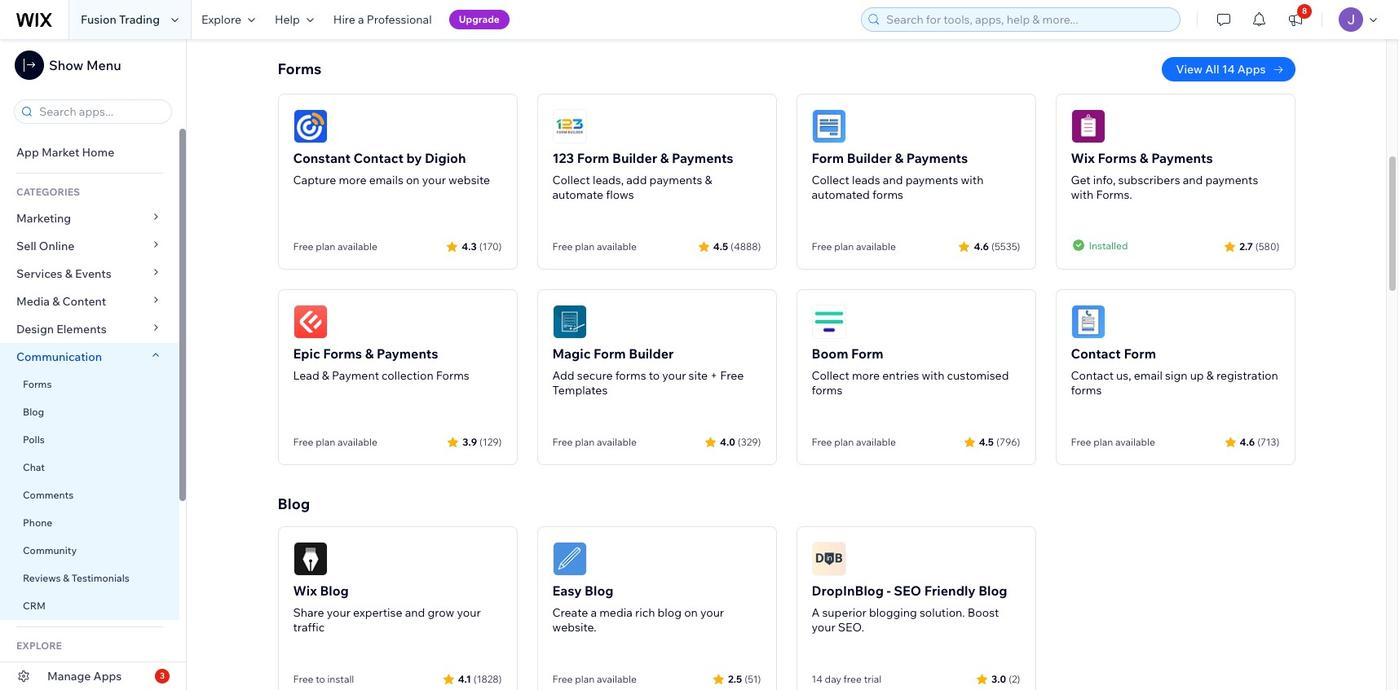 Task type: describe. For each thing, give the bounding box(es) containing it.
free for 123 form builder & payments
[[553, 241, 573, 253]]

forms up "payment"
[[323, 346, 362, 362]]

site
[[689, 369, 708, 383]]

forms inside form builder & payments collect leads and payments with automated forms
[[873, 188, 904, 202]]

day
[[825, 674, 842, 686]]

3
[[160, 671, 165, 682]]

0 vertical spatial apps
[[1238, 62, 1266, 77]]

forms.
[[1097, 188, 1133, 202]]

builder for magic form builder
[[629, 346, 674, 362]]

free for wix blog
[[293, 674, 314, 686]]

available for email
[[1116, 436, 1156, 449]]

emails
[[369, 173, 404, 188]]

apps inside sidebar element
[[93, 670, 122, 684]]

your inside constant contact by digioh capture more emails on your website
[[422, 173, 446, 188]]

free for constant contact by digioh
[[293, 241, 314, 253]]

free for contact form
[[1071, 436, 1092, 449]]

help
[[275, 12, 300, 27]]

collect inside boom form collect more entries with customised forms
[[812, 369, 850, 383]]

services & events link
[[0, 260, 179, 288]]

2.7
[[1240, 240, 1254, 252]]

& inside the wix forms & payments get info, subscribers and payments with forms.
[[1140, 150, 1149, 166]]

forms inside the magic form builder add secure forms to your site + free templates
[[616, 369, 646, 383]]

design
[[16, 322, 54, 337]]

3.0
[[992, 673, 1007, 686]]

free plan available for email
[[1071, 436, 1156, 449]]

a
[[812, 606, 820, 621]]

seo.
[[838, 621, 865, 635]]

reviews & testimonials
[[23, 573, 130, 585]]

blog inside "wix blog share your expertise and grow your traffic"
[[320, 583, 349, 600]]

polls
[[23, 434, 45, 446]]

contact form logo image
[[1071, 305, 1106, 339]]

boom
[[812, 346, 849, 362]]

1 vertical spatial contact
[[1071, 346, 1121, 362]]

forms inside sidebar element
[[23, 378, 52, 391]]

templates
[[553, 383, 608, 398]]

sidebar element
[[0, 39, 187, 691]]

communication link
[[0, 343, 179, 371]]

create
[[553, 606, 588, 621]]

share
[[293, 606, 324, 621]]

add
[[627, 173, 647, 188]]

blog inside sidebar element
[[23, 406, 44, 418]]

forms link
[[0, 371, 179, 399]]

and inside "wix blog share your expertise and grow your traffic"
[[405, 606, 425, 621]]

sign
[[1166, 369, 1188, 383]]

blog
[[658, 606, 682, 621]]

form builder & payments collect leads and payments with automated forms
[[812, 150, 984, 202]]

3.9
[[463, 436, 477, 448]]

free plan available for payments
[[553, 241, 637, 253]]

(796)
[[997, 436, 1021, 448]]

info,
[[1094, 173, 1116, 188]]

blog inside dropinblog - seo friendly blog a superior blogging solution. boost your seo.
[[979, 583, 1008, 600]]

comments
[[23, 489, 74, 502]]

services & events
[[16, 267, 112, 281]]

magic
[[553, 346, 591, 362]]

boost
[[968, 606, 1000, 621]]

get
[[1071, 173, 1091, 188]]

form inside form builder & payments collect leads and payments with automated forms
[[812, 150, 844, 166]]

traffic
[[293, 621, 325, 635]]

chat link
[[0, 454, 179, 482]]

free plan available for lead
[[293, 436, 378, 449]]

sell online link
[[0, 232, 179, 260]]

your inside easy blog create a media rich blog on your website.
[[701, 606, 724, 621]]

3.9 (129)
[[463, 436, 502, 448]]

contact form contact us, email sign up & registration forms
[[1071, 346, 1279, 398]]

fusion trading
[[81, 12, 160, 27]]

(580)
[[1256, 240, 1280, 252]]

view all 14 apps link
[[1162, 57, 1296, 82]]

form for magic form builder
[[594, 346, 626, 362]]

free
[[844, 674, 862, 686]]

friendly
[[925, 583, 976, 600]]

all
[[1206, 62, 1220, 77]]

available for media
[[597, 674, 637, 686]]

email
[[1134, 369, 1163, 383]]

leads
[[852, 173, 881, 188]]

form for 123 form builder & payments
[[577, 150, 610, 166]]

media & content link
[[0, 288, 179, 316]]

2.7 (580)
[[1240, 240, 1280, 252]]

plan for lead
[[316, 436, 335, 449]]

fusion
[[81, 12, 116, 27]]

hire
[[334, 12, 356, 27]]

registration
[[1217, 369, 1279, 383]]

free plan available for entries
[[812, 436, 896, 449]]

app market home
[[16, 145, 114, 160]]

dropinblog - seo friendly blog logo image
[[812, 542, 846, 577]]

(5535)
[[992, 240, 1021, 252]]

available for capture
[[338, 241, 378, 253]]

with inside the wix forms & payments get info, subscribers and payments with forms.
[[1071, 188, 1094, 202]]

blog up wix blog logo
[[278, 495, 310, 514]]

manage
[[47, 670, 91, 684]]

constant contact by digioh capture more emails on your website
[[293, 150, 490, 188]]

lead
[[293, 369, 320, 383]]

free plan available for capture
[[293, 241, 378, 253]]

(1828)
[[474, 673, 502, 686]]

free for form builder & payments
[[812, 241, 832, 253]]

free for magic form builder
[[553, 436, 573, 449]]

rich
[[635, 606, 655, 621]]

4.6 for form builder & payments
[[974, 240, 989, 252]]

4.3 (170)
[[462, 240, 502, 252]]

expertise
[[353, 606, 403, 621]]

0 horizontal spatial to
[[316, 674, 325, 686]]

trading
[[119, 12, 160, 27]]

(4888)
[[731, 240, 761, 252]]

dropinblog - seo friendly blog a superior blogging solution. boost your seo.
[[812, 583, 1008, 635]]

available for entries
[[856, 436, 896, 449]]

website
[[449, 173, 490, 188]]

up
[[1191, 369, 1205, 383]]

4.1 (1828)
[[458, 673, 502, 686]]

1 horizontal spatial 14
[[1222, 62, 1235, 77]]

available for collect
[[856, 241, 896, 253]]

wix for wix forms & payments
[[1071, 150, 1095, 166]]

help button
[[265, 0, 324, 39]]

easy
[[553, 583, 582, 600]]

your inside the magic form builder add secure forms to your site + free templates
[[663, 369, 686, 383]]

and inside the wix forms & payments get info, subscribers and payments with forms.
[[1183, 173, 1203, 188]]

wix for wix blog
[[293, 583, 317, 600]]

Search for tools, apps, help & more... field
[[882, 8, 1175, 31]]

your right grow
[[457, 606, 481, 621]]

automated
[[812, 188, 870, 202]]

installed
[[1089, 239, 1128, 252]]

home
[[82, 145, 114, 160]]

(713)
[[1258, 436, 1280, 448]]

4.5 for payments
[[714, 240, 728, 252]]

123
[[553, 150, 574, 166]]

form builder & payments  logo image
[[812, 109, 846, 144]]



Task type: locate. For each thing, give the bounding box(es) containing it.
payment
[[332, 369, 379, 383]]

1 horizontal spatial 4.5
[[979, 436, 994, 448]]

plan for entries
[[835, 436, 854, 449]]

0 horizontal spatial apps
[[93, 670, 122, 684]]

forms down 'help' button
[[278, 60, 322, 78]]

free plan available for collect
[[812, 241, 896, 253]]

forms up info,
[[1098, 150, 1137, 166]]

and left grow
[[405, 606, 425, 621]]

a inside 'link'
[[358, 12, 364, 27]]

123 form builder & payments collect leads, add payments & automate flows
[[553, 150, 734, 202]]

chat
[[23, 462, 45, 474]]

available down flows
[[597, 241, 637, 253]]

upgrade
[[459, 13, 500, 25]]

on for blog
[[685, 606, 698, 621]]

1 horizontal spatial with
[[961, 173, 984, 188]]

view
[[1177, 62, 1203, 77]]

wix blog logo image
[[293, 542, 328, 577]]

0 vertical spatial 4.6
[[974, 240, 989, 252]]

1 vertical spatial 4.5
[[979, 436, 994, 448]]

(170)
[[479, 240, 502, 252]]

more inside boom form collect more entries with customised forms
[[852, 369, 880, 383]]

1 vertical spatial to
[[316, 674, 325, 686]]

trial
[[864, 674, 882, 686]]

more inside constant contact by digioh capture more emails on your website
[[339, 173, 367, 188]]

payments for wix forms & payments
[[1152, 150, 1214, 166]]

2 horizontal spatial payments
[[1206, 173, 1259, 188]]

14 day free trial
[[812, 674, 882, 686]]

free plan available down "website."
[[553, 674, 637, 686]]

and inside form builder & payments collect leads and payments with automated forms
[[883, 173, 903, 188]]

0 horizontal spatial a
[[358, 12, 364, 27]]

testimonials
[[72, 573, 130, 585]]

wix forms & payments logo image
[[1071, 109, 1106, 144]]

on inside easy blog create a media rich blog on your website.
[[685, 606, 698, 621]]

form inside "123 form builder & payments collect leads, add payments & automate flows"
[[577, 150, 610, 166]]

1 horizontal spatial 4.6
[[1240, 436, 1256, 448]]

forms inside boom form collect more entries with customised forms
[[812, 383, 843, 398]]

payments for get
[[1206, 173, 1259, 188]]

3.0 (2)
[[992, 673, 1021, 686]]

0 horizontal spatial more
[[339, 173, 367, 188]]

collect down 123
[[553, 173, 590, 188]]

your down digioh
[[422, 173, 446, 188]]

design elements
[[16, 322, 107, 337]]

your left seo.
[[812, 621, 836, 635]]

a left media
[[591, 606, 597, 621]]

forms right secure
[[616, 369, 646, 383]]

4.5 (796)
[[979, 436, 1021, 448]]

apps right manage
[[93, 670, 122, 684]]

to inside the magic form builder add secure forms to your site + free templates
[[649, 369, 660, 383]]

free to install
[[293, 674, 354, 686]]

constant contact by digioh logo image
[[293, 109, 328, 144]]

free plan available for media
[[553, 674, 637, 686]]

wix up get
[[1071, 150, 1095, 166]]

forms down communication
[[23, 378, 52, 391]]

plan for email
[[1094, 436, 1114, 449]]

-
[[887, 583, 891, 600]]

2.5
[[729, 673, 743, 686]]

by
[[407, 150, 422, 166]]

payments for epic forms & payments
[[377, 346, 438, 362]]

superior
[[823, 606, 867, 621]]

plan for payments
[[575, 241, 595, 253]]

collect inside "123 form builder & payments collect leads, add payments & automate flows"
[[553, 173, 590, 188]]

free plan available down us,
[[1071, 436, 1156, 449]]

customised
[[947, 369, 1009, 383]]

1 horizontal spatial to
[[649, 369, 660, 383]]

4.6 (5535)
[[974, 240, 1021, 252]]

14 right 'all'
[[1222, 62, 1235, 77]]

epic forms & payments lead & payment collection forms
[[293, 346, 470, 383]]

& inside form builder & payments collect leads and payments with automated forms
[[895, 150, 904, 166]]

0 horizontal spatial payments
[[650, 173, 703, 188]]

wix inside the wix forms & payments get info, subscribers and payments with forms.
[[1071, 150, 1095, 166]]

payments inside "123 form builder & payments collect leads, add payments & automate flows"
[[650, 173, 703, 188]]

form up "email"
[[1124, 346, 1157, 362]]

content
[[62, 294, 106, 309]]

boom form collect more entries with customised forms
[[812, 346, 1009, 398]]

free down capture
[[293, 241, 314, 253]]

free down automated
[[812, 241, 832, 253]]

wix up share
[[293, 583, 317, 600]]

phone
[[23, 517, 52, 529]]

contact down contact form logo
[[1071, 346, 1121, 362]]

4.6
[[974, 240, 989, 252], [1240, 436, 1256, 448]]

contact
[[354, 150, 404, 166], [1071, 346, 1121, 362], [1071, 369, 1114, 383]]

available for secure
[[597, 436, 637, 449]]

4.0 (329)
[[720, 436, 761, 448]]

form for boom form
[[852, 346, 884, 362]]

(129)
[[480, 436, 502, 448]]

1 horizontal spatial wix
[[1071, 150, 1095, 166]]

apps
[[1238, 62, 1266, 77], [93, 670, 122, 684]]

and
[[883, 173, 903, 188], [1183, 173, 1203, 188], [405, 606, 425, 621]]

0 vertical spatial wix
[[1071, 150, 1095, 166]]

market
[[42, 145, 79, 160]]

with up 4.6 (5535)
[[961, 173, 984, 188]]

payments for payments
[[650, 173, 703, 188]]

free plan available down automated
[[812, 241, 896, 253]]

collect down boom
[[812, 369, 850, 383]]

free right the (796)
[[1071, 436, 1092, 449]]

constant
[[293, 150, 351, 166]]

your left site
[[663, 369, 686, 383]]

payments inside form builder & payments collect leads and payments with automated forms
[[906, 173, 959, 188]]

with inside boom form collect more entries with customised forms
[[922, 369, 945, 383]]

1 horizontal spatial payments
[[906, 173, 959, 188]]

polls link
[[0, 427, 179, 454]]

menu
[[86, 57, 121, 73]]

categories
[[16, 186, 80, 198]]

digioh
[[425, 150, 466, 166]]

more left the emails
[[339, 173, 367, 188]]

events
[[75, 267, 112, 281]]

to left install
[[316, 674, 325, 686]]

1 horizontal spatial apps
[[1238, 62, 1266, 77]]

4.6 for contact form
[[1240, 436, 1256, 448]]

forms
[[873, 188, 904, 202], [616, 369, 646, 383], [812, 383, 843, 398], [1071, 383, 1102, 398]]

upgrade button
[[449, 10, 510, 29]]

contact inside constant contact by digioh capture more emails on your website
[[354, 150, 404, 166]]

forms right collection
[[436, 369, 470, 383]]

1 vertical spatial apps
[[93, 670, 122, 684]]

4.3
[[462, 240, 477, 252]]

a right "hire"
[[358, 12, 364, 27]]

0 vertical spatial on
[[406, 173, 420, 188]]

sell online
[[16, 239, 75, 254]]

&
[[661, 150, 669, 166], [895, 150, 904, 166], [1140, 150, 1149, 166], [705, 173, 713, 188], [65, 267, 73, 281], [52, 294, 60, 309], [365, 346, 374, 362], [322, 369, 329, 383], [1207, 369, 1215, 383], [63, 573, 69, 585]]

collect inside form builder & payments collect leads and payments with automated forms
[[812, 173, 850, 188]]

free plan available down capture
[[293, 241, 378, 253]]

builder inside the magic form builder add secure forms to your site + free templates
[[629, 346, 674, 362]]

2 payments from the left
[[906, 173, 959, 188]]

0 vertical spatial contact
[[354, 150, 404, 166]]

Search apps... field
[[34, 100, 166, 123]]

collection
[[382, 369, 434, 383]]

free down lead
[[293, 436, 314, 449]]

0 vertical spatial a
[[358, 12, 364, 27]]

blog up boost
[[979, 583, 1008, 600]]

comments link
[[0, 482, 179, 510]]

free plan available down 'automate'
[[553, 241, 637, 253]]

forms
[[278, 60, 322, 78], [1098, 150, 1137, 166], [323, 346, 362, 362], [436, 369, 470, 383], [23, 378, 52, 391]]

4.5 for entries
[[979, 436, 994, 448]]

professional
[[367, 12, 432, 27]]

blog up media
[[585, 583, 614, 600]]

contact left us,
[[1071, 369, 1114, 383]]

1 vertical spatial more
[[852, 369, 880, 383]]

payments for form builder & payments
[[907, 150, 968, 166]]

payments right leads
[[906, 173, 959, 188]]

forms inside contact form contact us, email sign up & registration forms
[[1071, 383, 1102, 398]]

1 horizontal spatial and
[[883, 173, 903, 188]]

your right blog
[[701, 606, 724, 621]]

app
[[16, 145, 39, 160]]

1 horizontal spatial a
[[591, 606, 597, 621]]

1 vertical spatial 14
[[812, 674, 823, 686]]

wix blog share your expertise and grow your traffic
[[293, 583, 481, 635]]

free plan available for secure
[[553, 436, 637, 449]]

free for easy blog
[[553, 674, 573, 686]]

free right +
[[720, 369, 744, 383]]

plan
[[316, 241, 335, 253], [575, 241, 595, 253], [835, 241, 854, 253], [316, 436, 335, 449], [575, 436, 595, 449], [835, 436, 854, 449], [1094, 436, 1114, 449], [575, 674, 595, 686]]

form inside boom form collect more entries with customised forms
[[852, 346, 884, 362]]

builder up add
[[613, 150, 658, 166]]

available down us,
[[1116, 436, 1156, 449]]

forms right automated
[[873, 188, 904, 202]]

4.6 left (713)
[[1240, 436, 1256, 448]]

sell
[[16, 239, 36, 254]]

plan for capture
[[316, 241, 335, 253]]

free down "website."
[[553, 674, 573, 686]]

builder right magic
[[629, 346, 674, 362]]

forms inside the wix forms & payments get info, subscribers and payments with forms.
[[1098, 150, 1137, 166]]

to left site
[[649, 369, 660, 383]]

payments inside the epic forms & payments lead & payment collection forms
[[377, 346, 438, 362]]

form for contact form
[[1124, 346, 1157, 362]]

available down templates
[[597, 436, 637, 449]]

with right entries in the bottom right of the page
[[922, 369, 945, 383]]

payments inside the wix forms & payments get info, subscribers and payments with forms.
[[1206, 173, 1259, 188]]

capture
[[293, 173, 336, 188]]

available for payments
[[597, 241, 637, 253]]

reviews & testimonials link
[[0, 565, 179, 593]]

& inside contact form contact us, email sign up & registration forms
[[1207, 369, 1215, 383]]

forms left us,
[[1071, 383, 1102, 398]]

and right leads
[[883, 173, 903, 188]]

14 left 'day' on the bottom right of the page
[[812, 674, 823, 686]]

app market home link
[[0, 139, 179, 166]]

a inside easy blog create a media rich blog on your website.
[[591, 606, 597, 621]]

1 vertical spatial on
[[685, 606, 698, 621]]

free inside the magic form builder add secure forms to your site + free templates
[[720, 369, 744, 383]]

3 payments from the left
[[1206, 173, 1259, 188]]

1 payments from the left
[[650, 173, 703, 188]]

payments inside form builder & payments collect leads and payments with automated forms
[[907, 150, 968, 166]]

free plan available down entries in the bottom right of the page
[[812, 436, 896, 449]]

builder for 123 form builder & payments
[[613, 150, 658, 166]]

automate
[[553, 188, 604, 202]]

grow
[[428, 606, 455, 621]]

more left entries in the bottom right of the page
[[852, 369, 880, 383]]

2 horizontal spatial and
[[1183, 173, 1203, 188]]

available down automated
[[856, 241, 896, 253]]

blog link
[[0, 399, 179, 427]]

your right share
[[327, 606, 351, 621]]

1 horizontal spatial more
[[852, 369, 880, 383]]

4.5 left the (796)
[[979, 436, 994, 448]]

payments up 2.7
[[1206, 173, 1259, 188]]

free left install
[[293, 674, 314, 686]]

boom form logo image
[[812, 305, 846, 339]]

0 horizontal spatial 14
[[812, 674, 823, 686]]

0 horizontal spatial with
[[922, 369, 945, 383]]

secure
[[577, 369, 613, 383]]

explore
[[16, 640, 62, 653]]

payments inside "123 form builder & payments collect leads, add payments & automate flows"
[[672, 150, 734, 166]]

available down entries in the bottom right of the page
[[856, 436, 896, 449]]

elements
[[56, 322, 107, 337]]

free right (329)
[[812, 436, 832, 449]]

plan for secure
[[575, 436, 595, 449]]

services
[[16, 267, 62, 281]]

view all 14 apps
[[1177, 62, 1266, 77]]

apps right 'all'
[[1238, 62, 1266, 77]]

123 form builder & payments logo image
[[553, 109, 587, 144]]

on right blog
[[685, 606, 698, 621]]

on inside constant contact by digioh capture more emails on your website
[[406, 173, 420, 188]]

form up leads,
[[577, 150, 610, 166]]

4.5 left "(4888)"
[[714, 240, 728, 252]]

2 vertical spatial contact
[[1071, 369, 1114, 383]]

free down templates
[[553, 436, 573, 449]]

0 vertical spatial 4.5
[[714, 240, 728, 252]]

available down the emails
[[338, 241, 378, 253]]

4.6 (713)
[[1240, 436, 1280, 448]]

0 vertical spatial 14
[[1222, 62, 1235, 77]]

and right 'subscribers'
[[1183, 173, 1203, 188]]

free plan available down templates
[[553, 436, 637, 449]]

forms down boom
[[812, 383, 843, 398]]

form up secure
[[594, 346, 626, 362]]

collect left leads
[[812, 173, 850, 188]]

form right boom
[[852, 346, 884, 362]]

plan for media
[[575, 674, 595, 686]]

1 vertical spatial a
[[591, 606, 597, 621]]

blog up share
[[320, 583, 349, 600]]

epic
[[293, 346, 320, 362]]

4.1
[[458, 673, 471, 686]]

add
[[553, 369, 575, 383]]

available down media
[[597, 674, 637, 686]]

builder inside "123 form builder & payments collect leads, add payments & automate flows"
[[613, 150, 658, 166]]

free for epic forms & payments
[[293, 436, 314, 449]]

payments right add
[[650, 173, 703, 188]]

4.6 left (5535)
[[974, 240, 989, 252]]

blog up "polls"
[[23, 406, 44, 418]]

community link
[[0, 538, 179, 565]]

on for contact
[[406, 173, 420, 188]]

your inside dropinblog - seo friendly blog a superior blogging solution. boost your seo.
[[812, 621, 836, 635]]

free for boom form
[[812, 436, 832, 449]]

0 vertical spatial more
[[339, 173, 367, 188]]

0 horizontal spatial and
[[405, 606, 425, 621]]

free plan available down "payment"
[[293, 436, 378, 449]]

2.5 (51)
[[729, 673, 761, 686]]

reviews
[[23, 573, 61, 585]]

with inside form builder & payments collect leads and payments with automated forms
[[961, 173, 984, 188]]

leads,
[[593, 173, 624, 188]]

contact up the emails
[[354, 150, 404, 166]]

subscribers
[[1119, 173, 1181, 188]]

available for lead
[[338, 436, 378, 449]]

show menu button
[[15, 51, 121, 80]]

with left forms.
[[1071, 188, 1094, 202]]

media
[[16, 294, 50, 309]]

form inside contact form contact us, email sign up & registration forms
[[1124, 346, 1157, 362]]

plan for collect
[[835, 241, 854, 253]]

communication
[[16, 350, 105, 365]]

form down form builder & payments  logo
[[812, 150, 844, 166]]

builder up leads
[[847, 150, 892, 166]]

show menu
[[49, 57, 121, 73]]

free down 'automate'
[[553, 241, 573, 253]]

epic forms & payments logo image
[[293, 305, 328, 339]]

1 vertical spatial wix
[[293, 583, 317, 600]]

0 horizontal spatial on
[[406, 173, 420, 188]]

1 horizontal spatial on
[[685, 606, 698, 621]]

0 vertical spatial to
[[649, 369, 660, 383]]

builder inside form builder & payments collect leads and payments with automated forms
[[847, 150, 892, 166]]

on down the by
[[406, 173, 420, 188]]

blog inside easy blog create a media rich blog on your website.
[[585, 583, 614, 600]]

wix inside "wix blog share your expertise and grow your traffic"
[[293, 583, 317, 600]]

2 horizontal spatial with
[[1071, 188, 1094, 202]]

available down "payment"
[[338, 436, 378, 449]]

builder
[[613, 150, 658, 166], [847, 150, 892, 166], [629, 346, 674, 362]]

form inside the magic form builder add secure forms to your site + free templates
[[594, 346, 626, 362]]

payments inside the wix forms & payments get info, subscribers and payments with forms.
[[1152, 150, 1214, 166]]

easy blog logo image
[[553, 542, 587, 577]]

1 vertical spatial 4.6
[[1240, 436, 1256, 448]]

0 horizontal spatial wix
[[293, 583, 317, 600]]

magic form builder logo image
[[553, 305, 587, 339]]

show
[[49, 57, 83, 73]]

0 horizontal spatial 4.5
[[714, 240, 728, 252]]

0 horizontal spatial 4.6
[[974, 240, 989, 252]]



Task type: vqa. For each thing, say whether or not it's contained in the screenshot.


